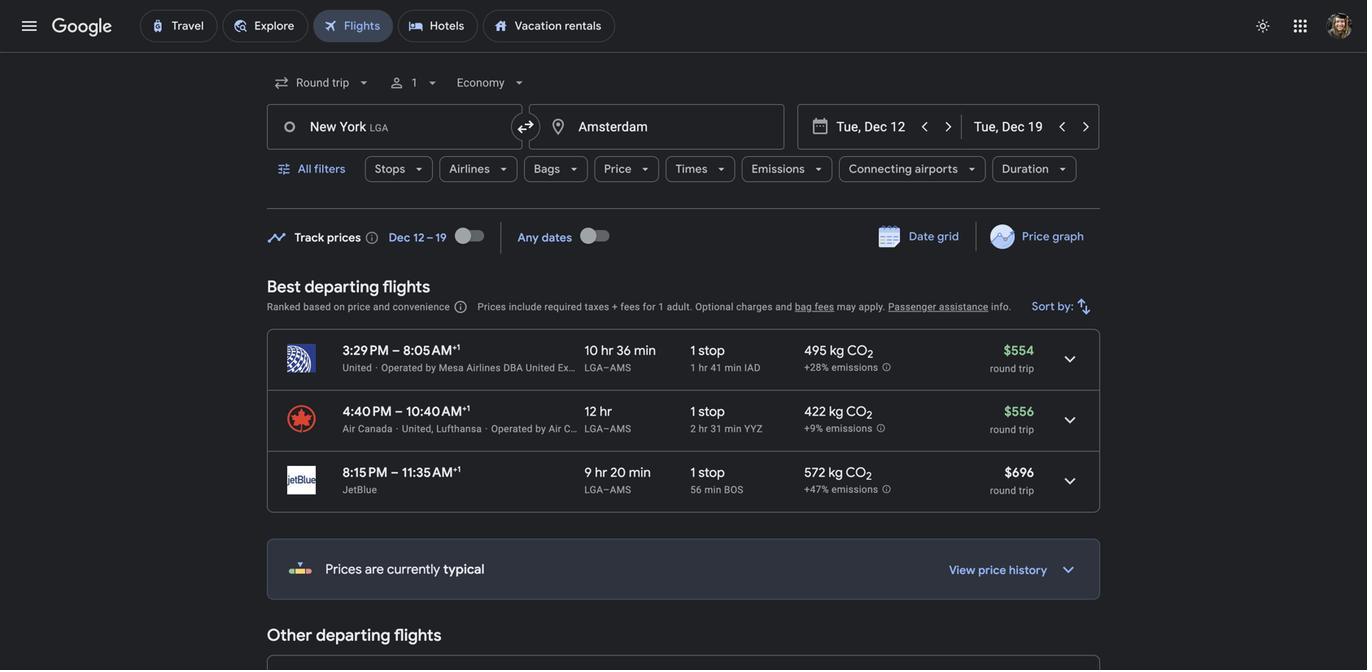 Task type: locate. For each thing, give the bounding box(es) containing it.
1 horizontal spatial by
[[536, 424, 546, 435]]

2 united from the left
[[526, 363, 555, 374]]

+ for 11:35 am
[[453, 465, 458, 475]]

co for 495
[[847, 343, 868, 359]]

stop inside 1 stop 56 min bos
[[699, 465, 725, 481]]

+ right taxes
[[612, 302, 618, 313]]

– inside 9 hr 20 min lga – ams
[[603, 485, 610, 496]]

min inside 1 stop 56 min bos
[[705, 485, 722, 496]]

min right 20 on the left bottom of the page
[[629, 465, 651, 481]]

hr left 41
[[699, 363, 708, 374]]

1 stop flight. element for 12 hr
[[691, 404, 725, 423]]

2 vertical spatial stop
[[699, 465, 725, 481]]

1 horizontal spatial price
[[979, 564, 1007, 578]]

1 horizontal spatial united
[[526, 363, 555, 374]]

1 canada from the left
[[358, 424, 393, 435]]

0 vertical spatial kg
[[830, 343, 845, 359]]

hr
[[601, 343, 614, 359], [699, 363, 708, 374], [600, 404, 612, 420], [699, 424, 708, 435], [595, 465, 608, 481]]

min right the 31
[[725, 424, 742, 435]]

flights for other departing flights
[[394, 626, 442, 646]]

hr right 9
[[595, 465, 608, 481]]

fees right bag
[[815, 302, 835, 313]]

trip down 696 us dollars text box
[[1019, 486, 1035, 497]]

1 horizontal spatial fees
[[815, 302, 835, 313]]

Return text field
[[974, 105, 1049, 149]]

price right on
[[348, 302, 371, 313]]

2 vertical spatial trip
[[1019, 486, 1035, 497]]

co up +9% emissions
[[847, 404, 867, 420]]

date grid
[[909, 230, 960, 244]]

stops
[[375, 162, 405, 177]]

co inside 422 kg co 2
[[847, 404, 867, 420]]

flight details. leaves laguardia airport at 4:40 pm on tuesday, december 12 and arrives at amsterdam airport schiphol at 10:40 am on wednesday, december 13. image
[[1051, 401, 1090, 440]]

hr right 12
[[600, 404, 612, 420]]

1 stop flight. element up 41
[[691, 343, 725, 362]]

– up united,
[[395, 404, 403, 420]]

stop inside the 1 stop 1 hr 41 min iad
[[699, 343, 725, 359]]

prices right learn more about ranking image
[[478, 302, 506, 313]]

departing right other
[[316, 626, 391, 646]]

ranked based on price and convenience
[[267, 302, 450, 313]]

1 stop flight. element
[[691, 343, 725, 362], [691, 404, 725, 423], [691, 465, 725, 484]]

1 vertical spatial kg
[[829, 404, 844, 420]]

0 vertical spatial ams
[[610, 363, 631, 374]]

all
[[298, 162, 312, 177]]

flights up convenience
[[383, 277, 430, 298]]

0 vertical spatial airlines
[[449, 162, 490, 177]]

2 1 stop flight. element from the top
[[691, 404, 725, 423]]

2 vertical spatial ams
[[610, 485, 631, 496]]

+ inside 4:40 pm – 10:40 am + 1
[[462, 404, 467, 414]]

1 vertical spatial price
[[1022, 230, 1050, 244]]

2 trip from the top
[[1019, 424, 1035, 436]]

2 for 572
[[866, 470, 872, 484]]

co up the +47% emissions
[[846, 465, 866, 481]]

2 left the 31
[[691, 424, 696, 435]]

lga down 10 at the bottom left of page
[[585, 363, 603, 374]]

1 vertical spatial airlines
[[467, 363, 501, 374]]

emissions down 422 kg co 2 at the right bottom of page
[[826, 423, 873, 435]]

trip inside $556 round trip
[[1019, 424, 1035, 436]]

696 US dollars text field
[[1005, 465, 1035, 481]]

times button
[[666, 150, 736, 189]]

charges
[[737, 302, 773, 313]]

and
[[373, 302, 390, 313], [776, 302, 793, 313]]

dates
[[542, 231, 572, 245]]

airlines inside popup button
[[449, 162, 490, 177]]

view price history image
[[1049, 551, 1088, 590]]

any dates
[[518, 231, 572, 245]]

1 stop flight. element up 56
[[691, 465, 725, 484]]

0 horizontal spatial and
[[373, 302, 390, 313]]

united right dba on the bottom left of the page
[[526, 363, 555, 374]]

jetblue
[[343, 485, 377, 496]]

united down 3:29 pm on the bottom left
[[343, 363, 372, 374]]

1 lga from the top
[[585, 363, 603, 374]]

min inside 9 hr 20 min lga – ams
[[629, 465, 651, 481]]

0 horizontal spatial canada
[[358, 424, 393, 435]]

express left -
[[602, 424, 638, 435]]

1 inside 8:15 pm – 11:35 am + 1
[[458, 465, 461, 475]]

price for price graph
[[1022, 230, 1050, 244]]

kg up "+28% emissions"
[[830, 343, 845, 359]]

sort
[[1032, 300, 1055, 314]]

None search field
[[267, 63, 1100, 209]]

0 vertical spatial by
[[426, 363, 436, 374]]

2 canada from the left
[[564, 424, 599, 435]]

kg for 495
[[830, 343, 845, 359]]

None text field
[[267, 104, 523, 150], [529, 104, 785, 150], [267, 104, 523, 150], [529, 104, 785, 150]]

dba
[[504, 363, 523, 374]]

hr left the 31
[[699, 424, 708, 435]]

operated down leaves laguardia airport at 3:29 pm on tuesday, december 12 and arrives at amsterdam airport schiphol at 8:05 am on wednesday, december 13. element
[[381, 363, 423, 374]]

1 and from the left
[[373, 302, 390, 313]]

departing up on
[[305, 277, 379, 298]]

0 horizontal spatial price
[[604, 162, 632, 177]]

0 horizontal spatial express
[[558, 363, 594, 374]]

swap origin and destination. image
[[516, 117, 536, 137]]

1 horizontal spatial air
[[549, 424, 562, 435]]

2 air from the left
[[549, 424, 562, 435]]

2 up the +47% emissions
[[866, 470, 872, 484]]

fees left for
[[621, 302, 640, 313]]

emissions button
[[742, 150, 833, 189]]

2 vertical spatial lga
[[585, 485, 603, 496]]

trip down $554 on the right bottom of page
[[1019, 363, 1035, 375]]

2 inside 422 kg co 2
[[867, 409, 873, 423]]

lga inside 10 hr 36 min lga – ams
[[585, 363, 603, 374]]

canada down departure time: 4:40 pm. text box
[[358, 424, 393, 435]]

Arrival time: 10:40 AM on  Wednesday, December 13. text field
[[406, 404, 470, 420]]

ams inside 9 hr 20 min lga – ams
[[610, 485, 631, 496]]

emissions for 422
[[826, 423, 873, 435]]

jazz
[[646, 424, 667, 435]]

2 up +9% emissions
[[867, 409, 873, 423]]

3 round from the top
[[990, 486, 1017, 497]]

– right departure time: 8:15 pm. text field
[[391, 465, 399, 481]]

flight details. leaves laguardia airport at 8:15 pm on tuesday, december 12 and arrives at amsterdam airport schiphol at 11:35 am on wednesday, december 13. image
[[1051, 462, 1090, 501]]

1 vertical spatial prices
[[326, 562, 362, 578]]

554 US dollars text field
[[1004, 343, 1035, 359]]

1 vertical spatial emissions
[[826, 423, 873, 435]]

0 horizontal spatial by
[[426, 363, 436, 374]]

by for mesa
[[426, 363, 436, 374]]

currently
[[387, 562, 440, 578]]

1 stop flight. element for 9 hr 20 min
[[691, 465, 725, 484]]

kg
[[830, 343, 845, 359], [829, 404, 844, 420], [829, 465, 843, 481]]

bos
[[724, 485, 744, 496]]

stops button
[[365, 150, 433, 189]]

hr inside the 1 stop 1 hr 41 min iad
[[699, 363, 708, 374]]

1 stop flight. element up the 31
[[691, 404, 725, 423]]

2 for 422
[[867, 409, 873, 423]]

1 horizontal spatial price
[[1022, 230, 1050, 244]]

2 ams from the top
[[610, 424, 631, 435]]

1 button
[[382, 63, 447, 103]]

1 round from the top
[[990, 363, 1017, 375]]

+47% emissions
[[805, 484, 879, 496]]

1 horizontal spatial express
[[602, 424, 638, 435]]

0 vertical spatial operated
[[381, 363, 423, 374]]

1 inside 4:40 pm – 10:40 am + 1
[[467, 404, 470, 414]]

total duration 12 hr. element
[[585, 404, 691, 423]]

express
[[558, 363, 594, 374], [602, 424, 638, 435]]

price inside price popup button
[[604, 162, 632, 177]]

0 vertical spatial emissions
[[832, 362, 879, 374]]

3:29 pm – 8:05 am + 1
[[343, 343, 460, 359]]

3 1 stop flight. element from the top
[[691, 465, 725, 484]]

1 stop 56 min bos
[[691, 465, 744, 496]]

0 vertical spatial round
[[990, 363, 1017, 375]]

1 vertical spatial price
[[979, 564, 1007, 578]]

1 vertical spatial round
[[990, 424, 1017, 436]]

1 vertical spatial stop
[[699, 404, 725, 420]]

1 1 stop flight. element from the top
[[691, 343, 725, 362]]

– down total duration 12 hr. element
[[603, 424, 610, 435]]

– right 3:29 pm on the bottom left
[[392, 343, 400, 359]]

ams for 36
[[610, 363, 631, 374]]

0 vertical spatial stop
[[699, 343, 725, 359]]

price
[[604, 162, 632, 177], [1022, 230, 1050, 244]]

trip inside $554 round trip
[[1019, 363, 1035, 375]]

min inside 10 hr 36 min lga – ams
[[634, 343, 656, 359]]

12 hr lga – ams
[[585, 404, 631, 435]]

apply.
[[859, 302, 886, 313]]

price
[[348, 302, 371, 313], [979, 564, 1007, 578]]

2 lga from the top
[[585, 424, 603, 435]]

0 horizontal spatial fees
[[621, 302, 640, 313]]

3 stop from the top
[[699, 465, 725, 481]]

min right 41
[[725, 363, 742, 374]]

are
[[365, 562, 384, 578]]

495
[[805, 343, 827, 359]]

and down best departing flights
[[373, 302, 390, 313]]

2 inside 572 kg co 2
[[866, 470, 872, 484]]

emissions down 495 kg co 2 on the right
[[832, 362, 879, 374]]

kg for 572
[[829, 465, 843, 481]]

date grid button
[[867, 222, 973, 252]]

3 trip from the top
[[1019, 486, 1035, 497]]

2 up "+28% emissions"
[[868, 348, 874, 362]]

0 horizontal spatial air
[[343, 424, 355, 435]]

10 hr 36 min lga – ams
[[585, 343, 656, 374]]

co inside 572 kg co 2
[[846, 465, 866, 481]]

yyz
[[745, 424, 763, 435]]

3 ams from the top
[[610, 485, 631, 496]]

3 lga from the top
[[585, 485, 603, 496]]

2 vertical spatial emissions
[[832, 484, 879, 496]]

0 vertical spatial departing
[[305, 277, 379, 298]]

main content containing best departing flights
[[267, 217, 1100, 671]]

airlines
[[449, 162, 490, 177], [467, 363, 501, 374]]

None field
[[267, 68, 379, 98], [450, 68, 534, 98], [267, 68, 379, 98], [450, 68, 534, 98]]

8:05 am
[[403, 343, 452, 359]]

+ down lufthansa
[[453, 465, 458, 475]]

round down $556 text field
[[990, 424, 1017, 436]]

1 stop from the top
[[699, 343, 725, 359]]

trip down $556 text field
[[1019, 424, 1035, 436]]

price button
[[594, 150, 660, 189]]

2 for 495
[[868, 348, 874, 362]]

hr inside 12 hr lga – ams
[[600, 404, 612, 420]]

0 vertical spatial flights
[[383, 277, 430, 298]]

1 vertical spatial lga
[[585, 424, 603, 435]]

1 ams from the top
[[610, 363, 631, 374]]

56
[[691, 485, 702, 496]]

price right bags "popup button"
[[604, 162, 632, 177]]

Arrival time: 8:05 AM on  Wednesday, December 13. text field
[[403, 343, 460, 359]]

by for air
[[536, 424, 546, 435]]

departing
[[305, 277, 379, 298], [316, 626, 391, 646]]

1 vertical spatial 1 stop flight. element
[[691, 404, 725, 423]]

prices for prices include required taxes + fees for 1 adult. optional charges and bag fees may apply. passenger assistance
[[478, 302, 506, 313]]

stop for 12 hr
[[699, 404, 725, 420]]

2 vertical spatial co
[[846, 465, 866, 481]]

canada
[[358, 424, 393, 435], [564, 424, 599, 435]]

2 inside 495 kg co 2
[[868, 348, 874, 362]]

1 vertical spatial operated
[[491, 424, 533, 435]]

ams down 36
[[610, 363, 631, 374]]

kg inside 422 kg co 2
[[829, 404, 844, 420]]

round inside $696 round trip
[[990, 486, 1017, 497]]

and left bag
[[776, 302, 793, 313]]

airlines left dba on the bottom left of the page
[[467, 363, 501, 374]]

$696 round trip
[[990, 465, 1035, 497]]

emissions for 495
[[832, 362, 879, 374]]

round down $554 on the right bottom of page
[[990, 363, 1017, 375]]

0 vertical spatial lga
[[585, 363, 603, 374]]

1 vertical spatial ams
[[610, 424, 631, 435]]

round inside $556 round trip
[[990, 424, 1017, 436]]

hr inside 10 hr 36 min lga – ams
[[601, 343, 614, 359]]

co for 572
[[846, 465, 866, 481]]

stop inside 1 stop 2 hr 31 min yyz
[[699, 404, 725, 420]]

price graph
[[1022, 230, 1084, 244]]

2 vertical spatial kg
[[829, 465, 843, 481]]

2
[[868, 348, 874, 362], [867, 409, 873, 423], [691, 424, 696, 435], [866, 470, 872, 484]]

2 vertical spatial 1 stop flight. element
[[691, 465, 725, 484]]

co
[[847, 343, 868, 359], [847, 404, 867, 420], [846, 465, 866, 481]]

stop up 41
[[699, 343, 725, 359]]

– down total duration 10 hr 36 min. element
[[603, 363, 610, 374]]

stop up 56
[[699, 465, 725, 481]]

price right view
[[979, 564, 1007, 578]]

hr inside 9 hr 20 min lga – ams
[[595, 465, 608, 481]]

– down total duration 9 hr 20 min. element
[[603, 485, 610, 496]]

stop for 10 hr 36 min
[[699, 343, 725, 359]]

based
[[303, 302, 331, 313]]

layover (1 of 1) is a 1 hr 41 min layover at dulles international airport in washington. element
[[691, 362, 796, 375]]

1 vertical spatial departing
[[316, 626, 391, 646]]

kg up +9% emissions
[[829, 404, 844, 420]]

lga down 12
[[585, 424, 603, 435]]

optional
[[695, 302, 734, 313]]

price left the graph
[[1022, 230, 1050, 244]]

+ up mesa
[[452, 343, 457, 353]]

0 vertical spatial co
[[847, 343, 868, 359]]

0 horizontal spatial price
[[348, 302, 371, 313]]

round down 696 us dollars text box
[[990, 486, 1017, 497]]

ams left -
[[610, 424, 631, 435]]

air down departure time: 4:40 pm. text box
[[343, 424, 355, 435]]

1 horizontal spatial operated
[[491, 424, 533, 435]]

assistance
[[939, 302, 989, 313]]

hr for 12 hr
[[600, 404, 612, 420]]

emissions down 572 kg co 2
[[832, 484, 879, 496]]

1
[[411, 76, 418, 90], [659, 302, 664, 313], [457, 343, 460, 353], [691, 343, 696, 359], [691, 363, 696, 374], [467, 404, 470, 414], [691, 404, 696, 420], [458, 465, 461, 475], [691, 465, 696, 481]]

-
[[640, 424, 643, 435]]

– inside 10 hr 36 min lga – ams
[[603, 363, 610, 374]]

operated right lufthansa
[[491, 424, 533, 435]]

co up "+28% emissions"
[[847, 343, 868, 359]]

united, lufthansa
[[402, 424, 482, 435]]

kg up the +47% emissions
[[829, 465, 843, 481]]

2 vertical spatial round
[[990, 486, 1017, 497]]

history
[[1009, 564, 1048, 578]]

1 vertical spatial flights
[[394, 626, 442, 646]]

+47%
[[805, 484, 829, 496]]

9
[[585, 465, 592, 481]]

flights
[[383, 277, 430, 298], [394, 626, 442, 646]]

2 stop from the top
[[699, 404, 725, 420]]

min right 56
[[705, 485, 722, 496]]

1 horizontal spatial prices
[[478, 302, 506, 313]]

flight details. leaves laguardia airport at 3:29 pm on tuesday, december 12 and arrives at amsterdam airport schiphol at 8:05 am on wednesday, december 13. image
[[1051, 340, 1090, 379]]

view price history
[[949, 564, 1048, 578]]

emissions
[[752, 162, 805, 177]]

by left 12 hr lga – ams in the bottom of the page
[[536, 424, 546, 435]]

trip inside $696 round trip
[[1019, 486, 1035, 497]]

ams
[[610, 363, 631, 374], [610, 424, 631, 435], [610, 485, 631, 496]]

1 trip from the top
[[1019, 363, 1035, 375]]

stop
[[699, 343, 725, 359], [699, 404, 725, 420], [699, 465, 725, 481]]

0 horizontal spatial united
[[343, 363, 372, 374]]

required
[[545, 302, 582, 313]]

20
[[611, 465, 626, 481]]

lga inside 9 hr 20 min lga – ams
[[585, 485, 603, 496]]

+ up lufthansa
[[462, 404, 467, 414]]

0 horizontal spatial operated
[[381, 363, 423, 374]]

main content
[[267, 217, 1100, 671]]

kg inside 495 kg co 2
[[830, 343, 845, 359]]

min right 36
[[634, 343, 656, 359]]

round inside $554 round trip
[[990, 363, 1017, 375]]

canada down 12
[[564, 424, 599, 435]]

prices left are
[[326, 562, 362, 578]]

airlines right "stops" popup button
[[449, 162, 490, 177]]

1 vertical spatial trip
[[1019, 424, 1035, 436]]

ams down 20 on the left bottom of the page
[[610, 485, 631, 496]]

by down arrival time: 8:05 am on  wednesday, december 13. text box
[[426, 363, 436, 374]]

1 vertical spatial by
[[536, 424, 546, 435]]

0 vertical spatial 1 stop flight. element
[[691, 343, 725, 362]]

stop up the 31
[[699, 404, 725, 420]]

0 horizontal spatial prices
[[326, 562, 362, 578]]

passenger assistance button
[[888, 302, 989, 313]]

0 vertical spatial trip
[[1019, 363, 1035, 375]]

round for $554
[[990, 363, 1017, 375]]

1 air from the left
[[343, 424, 355, 435]]

track prices
[[295, 231, 361, 245]]

iad
[[745, 363, 761, 374]]

ams inside 10 hr 36 min lga – ams
[[610, 363, 631, 374]]

hr right 10 at the bottom left of page
[[601, 343, 614, 359]]

+ inside 3:29 pm – 8:05 am + 1
[[452, 343, 457, 353]]

kg inside 572 kg co 2
[[829, 465, 843, 481]]

1 horizontal spatial canada
[[564, 424, 599, 435]]

filters
[[314, 162, 346, 177]]

lga down 9
[[585, 485, 603, 496]]

grid
[[938, 230, 960, 244]]

+9% emissions
[[805, 423, 873, 435]]

0 vertical spatial price
[[604, 162, 632, 177]]

2 round from the top
[[990, 424, 1017, 436]]

prices are currently typical
[[326, 562, 485, 578]]

flights down currently
[[394, 626, 442, 646]]

air left 12 hr lga – ams in the bottom of the page
[[549, 424, 562, 435]]

express down 10 at the bottom left of page
[[558, 363, 594, 374]]

+ inside 8:15 pm – 11:35 am + 1
[[453, 465, 458, 475]]

1 vertical spatial co
[[847, 404, 867, 420]]

Departure time: 8:15 PM. text field
[[343, 465, 388, 481]]

layover (1 of 1) is a 2 hr 31 min layover at toronto pearson international airport in toronto. element
[[691, 423, 796, 436]]

0 vertical spatial prices
[[478, 302, 506, 313]]

12
[[585, 404, 597, 420]]

1 fees from the left
[[621, 302, 640, 313]]

price inside price graph button
[[1022, 230, 1050, 244]]

1 horizontal spatial and
[[776, 302, 793, 313]]

co inside 495 kg co 2
[[847, 343, 868, 359]]



Task type: vqa. For each thing, say whether or not it's contained in the screenshot.
search by image
no



Task type: describe. For each thing, give the bounding box(es) containing it.
learn more about tracked prices image
[[364, 231, 379, 245]]

1 inside 1 stop 2 hr 31 min yyz
[[691, 404, 696, 420]]

Departure text field
[[837, 105, 912, 149]]

lga for 10
[[585, 363, 603, 374]]

bag fees button
[[795, 302, 835, 313]]

min inside 1 stop 2 hr 31 min yyz
[[725, 424, 742, 435]]

none search field containing all filters
[[267, 63, 1100, 209]]

hr inside 1 stop 2 hr 31 min yyz
[[699, 424, 708, 435]]

2 fees from the left
[[815, 302, 835, 313]]

other
[[267, 626, 312, 646]]

min for 9 hr 20 min
[[629, 465, 651, 481]]

for
[[643, 302, 656, 313]]

+ for 10:40 am
[[462, 404, 467, 414]]

1 stop 1 hr 41 min iad
[[691, 343, 761, 374]]

leaves laguardia airport at 4:40 pm on tuesday, december 12 and arrives at amsterdam airport schiphol at 10:40 am on wednesday, december 13. element
[[343, 404, 470, 420]]

adult.
[[667, 302, 693, 313]]

10
[[585, 343, 598, 359]]

0 vertical spatial price
[[348, 302, 371, 313]]

bags
[[534, 162, 560, 177]]

departing for other
[[316, 626, 391, 646]]

1 inside 1 stop 56 min bos
[[691, 465, 696, 481]]

trip for $554
[[1019, 363, 1035, 375]]

duration button
[[993, 150, 1077, 189]]

prices for prices are currently typical
[[326, 562, 362, 578]]

+ for 8:05 am
[[452, 343, 457, 353]]

airports
[[915, 162, 958, 177]]

duration
[[1002, 162, 1049, 177]]

lga for 9
[[585, 485, 603, 496]]

$556 round trip
[[990, 404, 1035, 436]]

2 inside 1 stop 2 hr 31 min yyz
[[691, 424, 696, 435]]

price graph button
[[980, 222, 1097, 252]]

1 inside 3:29 pm – 8:05 am + 1
[[457, 343, 460, 353]]

hr for 10 hr 36 min
[[601, 343, 614, 359]]

0 vertical spatial express
[[558, 363, 594, 374]]

Departure time: 4:40 PM. text field
[[343, 404, 392, 420]]

find the best price region
[[267, 217, 1100, 265]]

united,
[[402, 424, 434, 435]]

11:35 am
[[402, 465, 453, 481]]

total duration 10 hr 36 min. element
[[585, 343, 691, 362]]

passenger
[[888, 302, 937, 313]]

leaves laguardia airport at 8:15 pm on tuesday, december 12 and arrives at amsterdam airport schiphol at 11:35 am on wednesday, december 13. element
[[343, 465, 461, 481]]

view
[[949, 564, 976, 578]]

on
[[334, 302, 345, 313]]

connecting airports
[[849, 162, 958, 177]]

may
[[837, 302, 856, 313]]

4:40 pm
[[343, 404, 392, 420]]

1 inside 'popup button'
[[411, 76, 418, 90]]

1 united from the left
[[343, 363, 372, 374]]

ams for 20
[[610, 485, 631, 496]]

+28%
[[805, 362, 829, 374]]

dec
[[389, 231, 411, 245]]

air canada
[[343, 424, 393, 435]]

times
[[676, 162, 708, 177]]

+28% emissions
[[805, 362, 879, 374]]

min inside the 1 stop 1 hr 41 min iad
[[725, 363, 742, 374]]

kg for 422
[[829, 404, 844, 420]]

9 hr 20 min lga – ams
[[585, 465, 651, 496]]

total duration 9 hr 20 min. element
[[585, 465, 691, 484]]

leaves laguardia airport at 3:29 pm on tuesday, december 12 and arrives at amsterdam airport schiphol at 8:05 am on wednesday, december 13. element
[[343, 343, 460, 359]]

operated by mesa airlines dba united express
[[381, 363, 594, 374]]

graph
[[1053, 230, 1084, 244]]

operated for operated by mesa airlines dba united express
[[381, 363, 423, 374]]

airlines button
[[440, 150, 518, 189]]

556 US dollars text field
[[1005, 404, 1035, 420]]

include
[[509, 302, 542, 313]]

12 – 19
[[413, 231, 447, 245]]

ams inside 12 hr lga – ams
[[610, 424, 631, 435]]

stop for 9 hr 20 min
[[699, 465, 725, 481]]

change appearance image
[[1244, 7, 1283, 46]]

any
[[518, 231, 539, 245]]

sort by: button
[[1026, 287, 1100, 326]]

$696
[[1005, 465, 1035, 481]]

taxes
[[585, 302, 610, 313]]

price for price
[[604, 162, 632, 177]]

co for 422
[[847, 404, 867, 420]]

learn more about ranking image
[[453, 300, 468, 315]]

airlines inside main content
[[467, 363, 501, 374]]

other departing flights
[[267, 626, 442, 646]]

1 vertical spatial express
[[602, 424, 638, 435]]

all filters
[[298, 162, 346, 177]]

422
[[805, 404, 826, 420]]

572 kg co 2
[[805, 465, 872, 484]]

31
[[711, 424, 722, 435]]

lga inside 12 hr lga – ams
[[585, 424, 603, 435]]

dec 12 – 19
[[389, 231, 447, 245]]

sort by:
[[1032, 300, 1074, 314]]

prices include required taxes + fees for 1 adult. optional charges and bag fees may apply. passenger assistance
[[478, 302, 989, 313]]

typical
[[443, 562, 485, 578]]

Departure time: 3:29 PM. text field
[[343, 343, 389, 359]]

round for $556
[[990, 424, 1017, 436]]

hr for 9 hr 20 min
[[595, 465, 608, 481]]

$556
[[1005, 404, 1035, 420]]

$554 round trip
[[990, 343, 1035, 375]]

min for 1 stop
[[705, 485, 722, 496]]

mesa
[[439, 363, 464, 374]]

prices
[[327, 231, 361, 245]]

trip for $696
[[1019, 486, 1035, 497]]

operated for operated by air canada express - jazz
[[491, 424, 533, 435]]

operated by air canada express - jazz
[[491, 424, 667, 435]]

8:15 pm – 11:35 am + 1
[[343, 465, 461, 481]]

layover (1 of 1) is a 56 min layover at boston logan international airport in boston. element
[[691, 484, 796, 497]]

+9%
[[805, 423, 823, 435]]

connecting airports button
[[839, 150, 986, 189]]

flights for best departing flights
[[383, 277, 430, 298]]

Arrival time: 11:35 AM on  Wednesday, December 13. text field
[[402, 465, 461, 481]]

bag
[[795, 302, 812, 313]]

4:40 pm – 10:40 am + 1
[[343, 404, 470, 420]]

best departing flights
[[267, 277, 430, 298]]

by:
[[1058, 300, 1074, 314]]

trip for $556
[[1019, 424, 1035, 436]]

min for 10 hr 36 min
[[634, 343, 656, 359]]

convenience
[[393, 302, 450, 313]]

41
[[711, 363, 722, 374]]

8:15 pm
[[343, 465, 388, 481]]

2 and from the left
[[776, 302, 793, 313]]

all filters button
[[267, 150, 359, 189]]

best
[[267, 277, 301, 298]]

495 kg co 2
[[805, 343, 874, 362]]

departing for best
[[305, 277, 379, 298]]

main menu image
[[20, 16, 39, 36]]

422 kg co 2
[[805, 404, 873, 423]]

emissions for 572
[[832, 484, 879, 496]]

1 stop flight. element for 10 hr 36 min
[[691, 343, 725, 362]]

– inside 12 hr lga – ams
[[603, 424, 610, 435]]

3:29 pm
[[343, 343, 389, 359]]

bags button
[[524, 150, 588, 189]]

572
[[805, 465, 826, 481]]

round for $696
[[990, 486, 1017, 497]]

connecting
[[849, 162, 912, 177]]

lufthansa
[[436, 424, 482, 435]]



